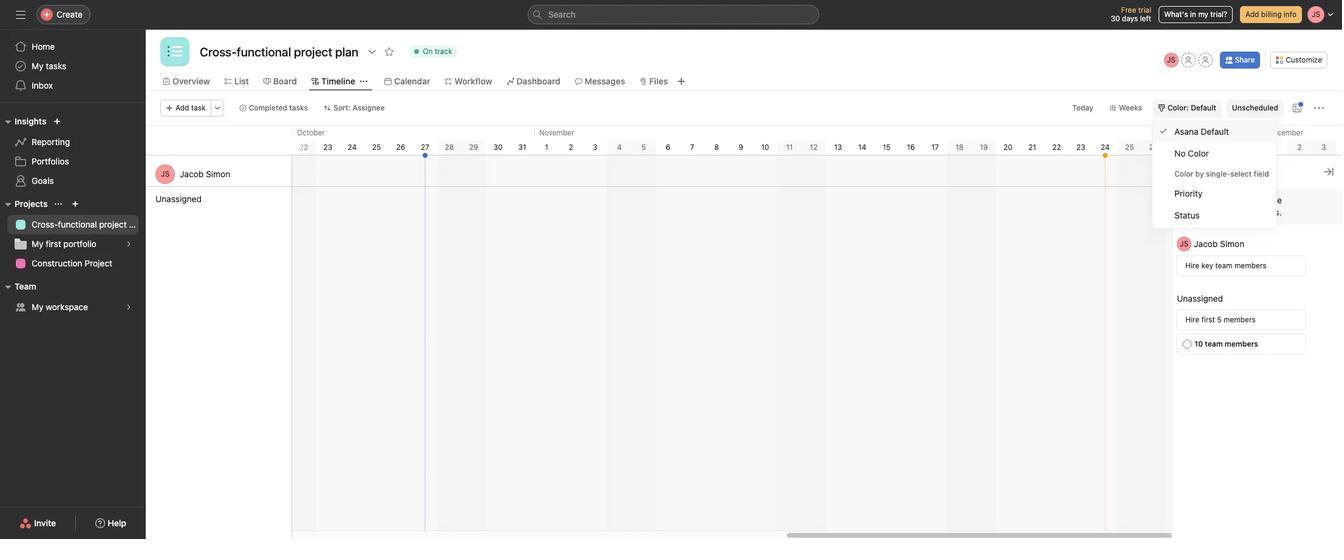 Task type: vqa. For each thing, say whether or not it's contained in the screenshot.
set related to Priority 1 is set → Add campaign report to task
no



Task type: describe. For each thing, give the bounding box(es) containing it.
today button
[[1067, 100, 1099, 117]]

search
[[548, 9, 576, 19]]

hide sidebar image
[[16, 10, 26, 19]]

17
[[931, 143, 939, 152]]

9
[[739, 143, 743, 152]]

unscheduled button
[[1227, 100, 1284, 117]]

js inside js button
[[1167, 55, 1175, 64]]

js button
[[1164, 53, 1178, 67]]

2 24 from the left
[[1101, 143, 1110, 152]]

list
[[1224, 195, 1235, 205]]

1 23 from the left
[[323, 143, 332, 152]]

14
[[858, 143, 866, 152]]

select
[[1230, 169, 1252, 179]]

customize
[[1286, 55, 1322, 64]]

see details, my first portfolio image
[[125, 240, 132, 248]]

my first portfolio link
[[7, 234, 138, 254]]

7
[[690, 143, 694, 152]]

11
[[786, 143, 793, 152]]

global element
[[0, 30, 146, 103]]

show options image
[[368, 47, 377, 56]]

19
[[980, 143, 988, 152]]

projects
[[15, 199, 48, 209]]

unscheduled tasks
[[1177, 166, 1263, 177]]

december
[[1268, 128, 1303, 137]]

1 26 from the left
[[396, 143, 405, 152]]

6
[[666, 143, 670, 152]]

workflow
[[454, 76, 492, 86]]

my workspace link
[[7, 298, 138, 317]]

status
[[1174, 210, 1200, 220]]

inbox
[[32, 80, 53, 90]]

1 25 from the left
[[372, 143, 381, 152]]

2 28 from the left
[[1198, 143, 1207, 152]]

share
[[1235, 55, 1255, 64]]

add task
[[175, 103, 206, 112]]

8
[[714, 143, 719, 152]]

weeks
[[1119, 103, 1142, 112]]

overview link
[[163, 75, 210, 88]]

unscheduled for unscheduled
[[1232, 103, 1278, 112]]

add for add task
[[175, 103, 189, 112]]

color:
[[1168, 103, 1189, 112]]

first for my
[[46, 239, 61, 249]]

show options, current sort, top image
[[55, 200, 62, 208]]

simon for unassigned
[[206, 169, 230, 179]]

my first portfolio
[[32, 239, 96, 249]]

calendar
[[394, 76, 430, 86]]

js for hire key team members
[[1180, 239, 1188, 248]]

2 25 from the left
[[1125, 143, 1134, 152]]

members for hire key team members
[[1234, 261, 1266, 270]]

1 27 from the left
[[421, 143, 429, 152]]

1 vertical spatial team
[[1205, 339, 1223, 349]]

what's in my trial?
[[1164, 10, 1227, 19]]

cross-functional project plan
[[32, 219, 146, 230]]

messages
[[585, 76, 625, 86]]

10 for 10
[[761, 143, 769, 152]]

workspace
[[46, 302, 88, 312]]

insights button
[[0, 114, 46, 129]]

subtasks.
[[1244, 207, 1282, 217]]

unscheduled
[[1191, 207, 1242, 217]]

cross-
[[32, 219, 58, 230]]

list image
[[168, 44, 182, 59]]

insights element
[[0, 111, 146, 193]]

see
[[1268, 195, 1282, 205]]

1 for december 1
[[1274, 143, 1277, 152]]

1 3 from the left
[[593, 143, 597, 152]]

calendar link
[[384, 75, 430, 88]]

invite button
[[12, 513, 64, 534]]

0 horizontal spatial more actions image
[[214, 104, 221, 112]]

2 vertical spatial members
[[1225, 339, 1258, 349]]

0 vertical spatial team
[[1215, 261, 1232, 270]]

my for my first portfolio
[[32, 239, 43, 249]]

my
[[1198, 10, 1208, 19]]

board link
[[263, 75, 297, 88]]

2 2 from the left
[[1297, 143, 1302, 152]]

project
[[99, 219, 127, 230]]

inbox link
[[7, 76, 138, 95]]

hire for hire first 5 members
[[1185, 315, 1199, 324]]

tasks for my tasks
[[46, 61, 66, 71]]

close details image
[[1324, 167, 1334, 177]]

timeline
[[321, 76, 355, 86]]

my workspace
[[32, 302, 88, 312]]

jacob simon for unassigned
[[180, 169, 230, 179]]

sort: assignee
[[333, 103, 385, 112]]

hire key team members
[[1185, 261, 1266, 270]]

1 horizontal spatial more actions image
[[1314, 103, 1324, 113]]

construction project link
[[7, 254, 138, 273]]

home
[[32, 41, 55, 52]]

portfolio
[[63, 239, 96, 249]]

18
[[955, 143, 963, 152]]

hire for hire key team members
[[1185, 261, 1199, 270]]

on track
[[423, 47, 452, 56]]

weeks button
[[1104, 100, 1147, 117]]

dashboard link
[[507, 75, 560, 88]]

color: default
[[1168, 103, 1216, 112]]

15
[[883, 143, 891, 152]]

2 22 from the left
[[1052, 143, 1061, 152]]

jacob for unassigned
[[180, 169, 204, 179]]

priority link
[[1153, 182, 1276, 204]]

track
[[435, 47, 452, 56]]

help
[[108, 518, 126, 528]]

priority
[[1174, 188, 1202, 198]]

no
[[1174, 148, 1186, 158]]

1 2 from the left
[[569, 143, 573, 152]]

list
[[234, 76, 249, 86]]

december 1
[[1268, 128, 1303, 152]]

hire first 5 members
[[1185, 315, 1256, 324]]

add for add billing info
[[1245, 10, 1259, 19]]

invite
[[34, 518, 56, 528]]

0 vertical spatial unassigned
[[155, 193, 202, 204]]

simon for hire key team members
[[1220, 239, 1244, 249]]

single-
[[1206, 169, 1230, 179]]

status link
[[1153, 204, 1276, 226]]

add task button
[[160, 100, 211, 117]]

completed tasks button
[[234, 100, 313, 117]]

default for color: default
[[1191, 103, 1216, 112]]

0 horizontal spatial 30
[[493, 143, 503, 152]]

2 23 from the left
[[1076, 143, 1085, 152]]

tasks for completed tasks
[[289, 103, 308, 112]]

in
[[1190, 10, 1196, 19]]

portfolios link
[[7, 152, 138, 171]]

2 27 from the left
[[1174, 143, 1182, 152]]

portfolios
[[32, 156, 69, 166]]

projects button
[[0, 197, 48, 211]]

new project or portfolio image
[[72, 200, 79, 208]]

10 for 10 team members
[[1194, 339, 1203, 349]]

construction project
[[32, 258, 112, 268]]



Task type: locate. For each thing, give the bounding box(es) containing it.
my inside teams element
[[32, 302, 43, 312]]

0 horizontal spatial 24
[[348, 143, 357, 152]]

1 horizontal spatial 5
[[1217, 315, 1222, 324]]

1 down november
[[545, 143, 548, 152]]

timeline link
[[312, 75, 355, 88]]

30 left 31
[[493, 143, 503, 152]]

default
[[1191, 103, 1216, 112], [1201, 126, 1229, 136]]

board
[[273, 76, 297, 86]]

messages link
[[575, 75, 625, 88]]

1 vertical spatial 10
[[1194, 339, 1203, 349]]

color: default button
[[1152, 100, 1222, 117]]

27
[[421, 143, 429, 152], [1174, 143, 1182, 152]]

0 vertical spatial my
[[32, 61, 43, 71]]

default up no color link
[[1201, 126, 1229, 136]]

1 hire from the top
[[1185, 261, 1199, 270]]

0 vertical spatial default
[[1191, 103, 1216, 112]]

1 horizontal spatial 24
[[1101, 143, 1110, 152]]

tasks up view on the right top of page
[[1239, 166, 1263, 177]]

unscheduled for unscheduled tasks
[[1177, 166, 1236, 177]]

3
[[593, 143, 597, 152], [1322, 143, 1326, 152]]

completed
[[249, 103, 287, 112]]

2 horizontal spatial js
[[1180, 239, 1188, 248]]

2 my from the top
[[32, 239, 43, 249]]

save options image
[[1292, 103, 1302, 113]]

search list box
[[528, 5, 819, 24]]

october
[[297, 128, 325, 137]]

free trial 30 days left
[[1111, 5, 1151, 23]]

my up inbox
[[32, 61, 43, 71]]

30 up select
[[1246, 143, 1256, 152]]

29 down asana default link at the top
[[1222, 143, 1231, 152]]

1 29 from the left
[[469, 143, 478, 152]]

plan
[[129, 219, 146, 230]]

tasks for unscheduled tasks
[[1239, 166, 1263, 177]]

29
[[469, 143, 478, 152], [1222, 143, 1231, 152]]

add left the billing
[[1245, 10, 1259, 19]]

2 hire from the top
[[1185, 315, 1199, 324]]

3 up close details icon at the right top
[[1322, 143, 1326, 152]]

files
[[649, 76, 668, 86]]

1 vertical spatial jacob simon
[[1194, 239, 1244, 249]]

my for my workspace
[[32, 302, 43, 312]]

0 horizontal spatial 2
[[569, 143, 573, 152]]

js
[[1167, 55, 1175, 64], [161, 169, 169, 179], [1180, 239, 1188, 248]]

color by single-select field
[[1174, 169, 1269, 179]]

reporting link
[[7, 132, 138, 152]]

1 horizontal spatial first
[[1201, 315, 1215, 324]]

1 horizontal spatial 29
[[1222, 143, 1231, 152]]

sort: assignee button
[[318, 100, 390, 117]]

1 for november 1
[[545, 143, 548, 152]]

js for unassigned
[[161, 169, 169, 179]]

21
[[1028, 143, 1036, 152]]

0 horizontal spatial 28
[[445, 143, 454, 152]]

0 vertical spatial simon
[[206, 169, 230, 179]]

2 29 from the left
[[1222, 143, 1231, 152]]

3 my from the top
[[32, 302, 43, 312]]

members
[[1234, 261, 1266, 270], [1224, 315, 1256, 324], [1225, 339, 1258, 349]]

22
[[299, 143, 308, 152], [1052, 143, 1061, 152]]

1 horizontal spatial 23
[[1076, 143, 1085, 152]]

12
[[810, 143, 818, 152]]

30 inside free trial 30 days left
[[1111, 14, 1120, 23]]

1 horizontal spatial 1
[[1274, 143, 1277, 152]]

1 vertical spatial unassigned
[[1177, 293, 1223, 304]]

my for my tasks
[[32, 61, 43, 71]]

0 vertical spatial add
[[1245, 10, 1259, 19]]

info
[[1284, 10, 1296, 19]]

see details, my workspace image
[[125, 304, 132, 311]]

project
[[85, 258, 112, 268]]

22 right 21
[[1052, 143, 1061, 152]]

1 horizontal spatial simon
[[1220, 239, 1244, 249]]

share button
[[1220, 52, 1260, 69]]

default inside "dropdown button"
[[1191, 103, 1216, 112]]

1 horizontal spatial tasks
[[289, 103, 308, 112]]

color
[[1188, 148, 1209, 158], [1174, 169, 1193, 179]]

members for hire first 5 members
[[1224, 315, 1256, 324]]

team button
[[0, 279, 36, 294]]

1 horizontal spatial 22
[[1052, 143, 1061, 152]]

2 down december at the top right
[[1297, 143, 1302, 152]]

members down hire first 5 members
[[1225, 339, 1258, 349]]

1 horizontal spatial unassigned
[[1177, 293, 1223, 304]]

my tasks
[[32, 61, 66, 71]]

1 vertical spatial color
[[1174, 169, 1193, 179]]

1 inside 'december 1'
[[1274, 143, 1277, 152]]

0 horizontal spatial 23
[[323, 143, 332, 152]]

2 26 from the left
[[1149, 143, 1158, 152]]

workflow link
[[445, 75, 492, 88]]

0 vertical spatial js
[[1167, 55, 1175, 64]]

more actions image right task on the top of the page
[[214, 104, 221, 112]]

1 horizontal spatial jacob
[[1194, 239, 1218, 249]]

first for hire
[[1201, 315, 1215, 324]]

10 down hire first 5 members
[[1194, 339, 1203, 349]]

team
[[15, 281, 36, 291]]

0 horizontal spatial 27
[[421, 143, 429, 152]]

assignee
[[353, 103, 385, 112]]

1 vertical spatial add
[[175, 103, 189, 112]]

today
[[1072, 103, 1093, 112]]

0 horizontal spatial jacob
[[180, 169, 204, 179]]

0 vertical spatial members
[[1234, 261, 1266, 270]]

no color
[[1174, 148, 1209, 158]]

free
[[1121, 5, 1136, 15]]

31
[[518, 143, 526, 152]]

0 horizontal spatial 22
[[299, 143, 308, 152]]

1 horizontal spatial jacob simon
[[1194, 239, 1244, 249]]

0 horizontal spatial 29
[[469, 143, 478, 152]]

add left task on the top of the page
[[175, 103, 189, 112]]

first inside the projects element
[[46, 239, 61, 249]]

my inside global element
[[32, 61, 43, 71]]

team down hire first 5 members
[[1205, 339, 1223, 349]]

hire left key
[[1185, 261, 1199, 270]]

dashboard
[[517, 76, 560, 86]]

1 vertical spatial hire
[[1185, 315, 1199, 324]]

no color link
[[1153, 142, 1276, 164]]

0 horizontal spatial add
[[175, 103, 189, 112]]

by
[[1195, 169, 1204, 179]]

2 1 from the left
[[1274, 143, 1277, 152]]

1 horizontal spatial 28
[[1198, 143, 1207, 152]]

23 down october
[[323, 143, 332, 152]]

1 horizontal spatial 10
[[1194, 339, 1203, 349]]

22 down october
[[299, 143, 308, 152]]

None text field
[[197, 41, 361, 63]]

0 horizontal spatial 26
[[396, 143, 405, 152]]

1 1 from the left
[[545, 143, 548, 152]]

30 left days
[[1111, 14, 1120, 23]]

25 down assignee
[[372, 143, 381, 152]]

asana default
[[1174, 126, 1229, 136]]

left
[[1140, 14, 1151, 23]]

first up 10 team members
[[1201, 315, 1215, 324]]

1 horizontal spatial 3
[[1322, 143, 1326, 152]]

billing
[[1261, 10, 1282, 19]]

0 horizontal spatial js
[[161, 169, 169, 179]]

unscheduled down no color link
[[1177, 166, 1236, 177]]

1 vertical spatial simon
[[1220, 239, 1244, 249]]

2 horizontal spatial tasks
[[1239, 166, 1263, 177]]

my down cross-
[[32, 239, 43, 249]]

projects element
[[0, 193, 146, 276]]

my inside the projects element
[[32, 239, 43, 249]]

2 vertical spatial js
[[1180, 239, 1188, 248]]

simon
[[206, 169, 230, 179], [1220, 239, 1244, 249]]

1 24 from the left
[[348, 143, 357, 152]]

members right key
[[1234, 261, 1266, 270]]

default up asana default
[[1191, 103, 1216, 112]]

what's in my trial? button
[[1159, 6, 1233, 23]]

use
[[1191, 195, 1207, 205]]

1 vertical spatial default
[[1201, 126, 1229, 136]]

add tab image
[[676, 77, 686, 86]]

23 down today button
[[1076, 143, 1085, 152]]

first
[[46, 239, 61, 249], [1201, 315, 1215, 324]]

add to starred image
[[385, 47, 394, 56]]

1 22 from the left
[[299, 143, 308, 152]]

tasks down home
[[46, 61, 66, 71]]

unscheduled inside dropdown button
[[1232, 103, 1278, 112]]

0 vertical spatial unscheduled
[[1232, 103, 1278, 112]]

files link
[[640, 75, 668, 88]]

on
[[423, 47, 433, 56]]

1 horizontal spatial 2
[[1297, 143, 1302, 152]]

0 vertical spatial jacob
[[180, 169, 204, 179]]

create button
[[36, 5, 90, 24]]

0 vertical spatial 5
[[641, 143, 646, 152]]

jacob for hire key team members
[[1194, 239, 1218, 249]]

2 horizontal spatial 30
[[1246, 143, 1256, 152]]

13
[[834, 143, 842, 152]]

0 horizontal spatial first
[[46, 239, 61, 249]]

tasks inside dropdown button
[[289, 103, 308, 112]]

hire up 10 team members
[[1185, 315, 1199, 324]]

team right key
[[1215, 261, 1232, 270]]

1 horizontal spatial 25
[[1125, 143, 1134, 152]]

16
[[907, 143, 915, 152]]

5
[[641, 143, 646, 152], [1217, 315, 1222, 324]]

1 vertical spatial my
[[32, 239, 43, 249]]

0 horizontal spatial unassigned
[[155, 193, 202, 204]]

1 vertical spatial jacob
[[1194, 239, 1218, 249]]

0 vertical spatial jacob simon
[[180, 169, 230, 179]]

cross-functional project plan link
[[7, 215, 146, 234]]

24 down sort: assignee dropdown button at the top left of the page
[[348, 143, 357, 152]]

more actions image
[[1314, 103, 1324, 113], [214, 104, 221, 112]]

0 horizontal spatial tasks
[[46, 61, 66, 71]]

0 vertical spatial 10
[[761, 143, 769, 152]]

tasks up october
[[289, 103, 308, 112]]

0 vertical spatial hire
[[1185, 261, 1199, 270]]

0 vertical spatial color
[[1188, 148, 1209, 158]]

1 vertical spatial js
[[161, 169, 169, 179]]

1 vertical spatial tasks
[[289, 103, 308, 112]]

1
[[545, 143, 548, 152], [1274, 143, 1277, 152]]

hire
[[1185, 261, 1199, 270], [1185, 315, 1199, 324]]

customize button
[[1271, 52, 1327, 69]]

trial
[[1138, 5, 1151, 15]]

1 inside november 1
[[545, 143, 548, 152]]

5 right the 4
[[641, 143, 646, 152]]

2
[[569, 143, 573, 152], [1297, 143, 1302, 152]]

tasks
[[46, 61, 66, 71], [289, 103, 308, 112], [1239, 166, 1263, 177]]

1 horizontal spatial 26
[[1149, 143, 1158, 152]]

10 left 11
[[761, 143, 769, 152]]

new image
[[54, 118, 61, 125]]

0 horizontal spatial 10
[[761, 143, 769, 152]]

goals
[[32, 175, 54, 186]]

tasks inside global element
[[46, 61, 66, 71]]

25 down weeks dropdown button in the top of the page
[[1125, 143, 1134, 152]]

teams element
[[0, 276, 146, 319]]

jacob simon
[[180, 169, 230, 179], [1194, 239, 1244, 249]]

1 horizontal spatial js
[[1167, 55, 1175, 64]]

home link
[[7, 37, 138, 56]]

0 horizontal spatial 1
[[545, 143, 548, 152]]

my tasks link
[[7, 56, 138, 76]]

jacob simon for hire key team members
[[1194, 239, 1244, 249]]

members up 10 team members
[[1224, 315, 1256, 324]]

0 horizontal spatial 25
[[372, 143, 381, 152]]

tab actions image
[[360, 78, 367, 85]]

30
[[1111, 14, 1120, 23], [493, 143, 503, 152], [1246, 143, 1256, 152]]

insights
[[15, 116, 46, 126]]

29 left 31
[[469, 143, 478, 152]]

1 horizontal spatial add
[[1245, 10, 1259, 19]]

1 vertical spatial 5
[[1217, 315, 1222, 324]]

2 3 from the left
[[1322, 143, 1326, 152]]

1 horizontal spatial 30
[[1111, 14, 1120, 23]]

1 vertical spatial members
[[1224, 315, 1256, 324]]

5 up 10 team members
[[1217, 315, 1222, 324]]

task
[[191, 103, 206, 112]]

0 vertical spatial first
[[46, 239, 61, 249]]

1 vertical spatial first
[[1201, 315, 1215, 324]]

2 vertical spatial tasks
[[1239, 166, 1263, 177]]

add billing info
[[1245, 10, 1296, 19]]

construction
[[32, 258, 82, 268]]

more actions image right save options image
[[1314, 103, 1324, 113]]

1 vertical spatial unscheduled
[[1177, 166, 1236, 177]]

2 vertical spatial my
[[32, 302, 43, 312]]

unscheduled up december at the top right
[[1232, 103, 1278, 112]]

1 28 from the left
[[445, 143, 454, 152]]

default for asana default
[[1201, 126, 1229, 136]]

first up construction
[[46, 239, 61, 249]]

color left by
[[1174, 169, 1193, 179]]

use the list view to see unscheduled subtasks.
[[1191, 195, 1282, 217]]

key
[[1201, 261, 1213, 270]]

0 horizontal spatial simon
[[206, 169, 230, 179]]

my down team
[[32, 302, 43, 312]]

3 left the 4
[[593, 143, 597, 152]]

1 down december at the top right
[[1274, 143, 1277, 152]]

2 down november
[[569, 143, 573, 152]]

24 down weeks dropdown button in the top of the page
[[1101, 143, 1110, 152]]

0 horizontal spatial 5
[[641, 143, 646, 152]]

1 horizontal spatial 27
[[1174, 143, 1182, 152]]

create
[[56, 9, 83, 19]]

reporting
[[32, 137, 70, 147]]

0 horizontal spatial 3
[[593, 143, 597, 152]]

1 my from the top
[[32, 61, 43, 71]]

0 vertical spatial tasks
[[46, 61, 66, 71]]

0 horizontal spatial jacob simon
[[180, 169, 230, 179]]

color right no at the top of the page
[[1188, 148, 1209, 158]]



